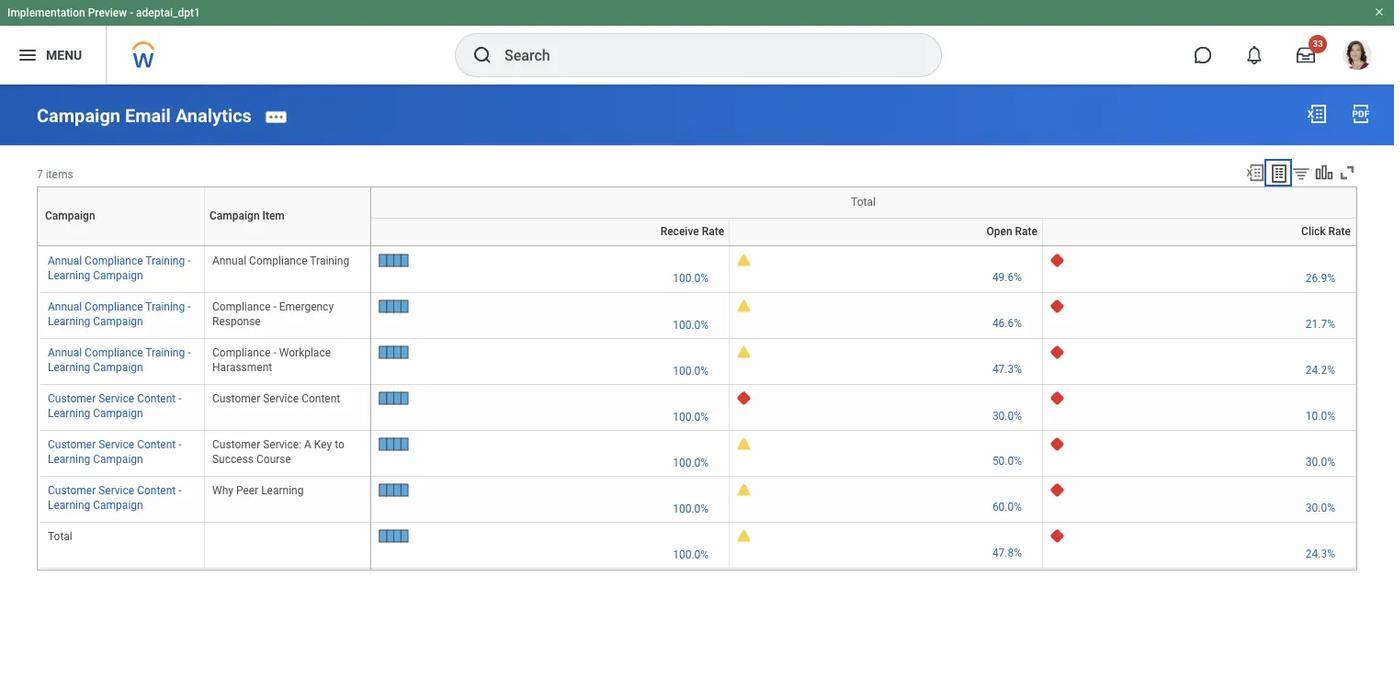 Task type: locate. For each thing, give the bounding box(es) containing it.
rate
[[702, 225, 725, 238], [1016, 225, 1038, 238], [1329, 225, 1352, 238], [552, 245, 554, 246], [888, 245, 890, 246], [1201, 245, 1203, 246]]

annual for compliance - workplace harassment's annual compliance training - learning campaign link
[[48, 347, 82, 360]]

campaign
[[37, 105, 120, 127], [45, 210, 95, 223], [210, 210, 260, 223], [120, 245, 124, 246], [284, 245, 288, 246], [93, 269, 143, 282], [93, 316, 143, 329], [93, 362, 143, 375], [93, 408, 143, 421], [93, 454, 143, 466], [93, 500, 143, 512]]

26.9% button
[[1306, 271, 1339, 286]]

10.0%
[[1306, 410, 1336, 423]]

total - receive rate button
[[546, 245, 555, 246]]

1 annual compliance training - learning campaign link from the top
[[48, 251, 191, 282]]

customer service content - learning campaign link
[[48, 389, 182, 421], [48, 435, 182, 466], [48, 481, 182, 512]]

1 vertical spatial annual compliance training - learning campaign
[[48, 301, 191, 329]]

0 vertical spatial customer service content - learning campaign link
[[48, 389, 182, 421]]

30.0% up "50.0%"
[[993, 410, 1022, 423]]

compliance for compliance - workplace harassment's annual compliance training - learning campaign link
[[85, 347, 143, 360]]

inbox large image
[[1297, 46, 1316, 64]]

campaign campaign item
[[120, 245, 290, 246]]

1 customer service content - learning campaign link from the top
[[48, 389, 182, 421]]

emergency
[[279, 301, 334, 314]]

fullscreen image
[[1338, 162, 1358, 183]]

2 100.0% from the top
[[673, 319, 709, 331]]

close environment banner image
[[1375, 6, 1386, 17]]

why peer learning
[[212, 485, 304, 498]]

2 customer service content - learning campaign link from the top
[[48, 435, 182, 466]]

total - receive rate total - open rate total - click rate
[[546, 245, 1203, 246]]

47.3% button
[[993, 362, 1025, 377]]

view printable version (pdf) image
[[1351, 103, 1373, 125]]

100.0% for 49.6%
[[673, 272, 709, 285]]

46.6%
[[993, 317, 1022, 330]]

compliance
[[85, 254, 143, 267], [249, 254, 308, 267], [85, 301, 143, 314], [212, 301, 271, 314], [85, 347, 143, 360], [212, 347, 271, 360]]

2 customer service content - learning campaign from the top
[[48, 439, 182, 466]]

4 100.0% button from the top
[[673, 410, 712, 424]]

row element containing campaign
[[39, 187, 375, 246]]

2 vertical spatial 30.0%
[[1306, 502, 1336, 515]]

compliance inside compliance - emergency response
[[212, 301, 271, 314]]

campaign button
[[120, 245, 125, 246]]

100.0% button
[[673, 271, 712, 286], [673, 318, 712, 332], [673, 364, 712, 378], [673, 410, 712, 424], [673, 456, 712, 470], [673, 502, 712, 516], [673, 548, 712, 562]]

33 button
[[1286, 35, 1328, 75]]

1 vertical spatial open
[[886, 245, 888, 246]]

justify image
[[17, 44, 39, 66]]

customer service content - learning campaign link for why peer learning
[[48, 481, 182, 512]]

item up campaign item button
[[263, 210, 285, 223]]

3 customer service content - learning campaign link from the top
[[48, 481, 182, 512]]

learning for compliance - workplace harassment's annual compliance training - learning campaign link
[[48, 362, 90, 375]]

menu
[[46, 47, 82, 62]]

1 vertical spatial 30.0% button
[[1306, 455, 1339, 470]]

30.0% button down 10.0% button
[[1306, 455, 1339, 470]]

100.0% for 30.0%
[[673, 411, 709, 423]]

toolbar
[[1238, 162, 1358, 186]]

learning for customer service content - learning campaign link for customer service: a key to success course
[[48, 454, 90, 466]]

5 100.0% from the top
[[673, 457, 709, 469]]

learning for annual compliance training annual compliance training - learning campaign link
[[48, 269, 90, 282]]

open rate
[[987, 225, 1038, 238]]

49.6% button
[[993, 270, 1025, 285]]

campaign email analytics main content
[[0, 85, 1395, 587]]

key
[[314, 439, 332, 452]]

30.0% button up "50.0%"
[[993, 409, 1025, 424]]

response
[[212, 316, 261, 329]]

customer service content - learning campaign
[[48, 393, 182, 421], [48, 439, 182, 466], [48, 485, 182, 512]]

2 vertical spatial customer service content - learning campaign link
[[48, 481, 182, 512]]

30.0% button for 60.0%
[[1306, 501, 1339, 516]]

compliance inside "element"
[[249, 254, 308, 267]]

30.0% up the 24.3%
[[1306, 502, 1336, 515]]

24.3% button
[[1306, 547, 1339, 562]]

total - open rate column header
[[730, 245, 1043, 247]]

47.3%
[[993, 363, 1022, 376]]

campaign item button
[[284, 245, 290, 246]]

adeptai_dpt1
[[136, 6, 200, 19]]

2 vertical spatial annual compliance training - learning campaign link
[[48, 343, 191, 375]]

annual compliance training - learning campaign link for annual compliance training
[[48, 251, 191, 282]]

1 vertical spatial 30.0%
[[1306, 456, 1336, 469]]

customer service content
[[212, 393, 340, 406]]

3 100.0% button from the top
[[673, 364, 712, 378]]

0 vertical spatial item
[[263, 210, 285, 223]]

learning
[[48, 269, 90, 282], [48, 316, 90, 329], [48, 362, 90, 375], [48, 408, 90, 421], [48, 454, 90, 466], [261, 485, 304, 498], [48, 500, 90, 512]]

3 customer service content - learning campaign from the top
[[48, 485, 182, 512]]

1 horizontal spatial open
[[987, 225, 1013, 238]]

0 vertical spatial click
[[1302, 225, 1326, 238]]

implementation
[[7, 6, 85, 19]]

total - click rate column header
[[1043, 245, 1357, 247]]

1 horizontal spatial item
[[289, 245, 290, 246]]

export to excel image for view printable version (pdf) icon
[[1306, 103, 1329, 125]]

6 100.0% from the top
[[673, 502, 709, 515]]

implementation preview -   adeptai_dpt1
[[7, 6, 200, 19]]

why peer learning element
[[212, 481, 304, 498]]

7 100.0% button from the top
[[673, 548, 712, 562]]

- inside menu banner
[[130, 6, 133, 19]]

1 vertical spatial receive
[[549, 245, 552, 246]]

3 annual compliance training - learning campaign link from the top
[[48, 343, 191, 375]]

annual
[[48, 254, 82, 267], [212, 254, 247, 267], [48, 301, 82, 314], [48, 347, 82, 360]]

21.7%
[[1306, 318, 1336, 331]]

100.0% for 46.6%
[[673, 319, 709, 331]]

service:
[[263, 439, 302, 452]]

item up annual compliance training "element"
[[289, 245, 290, 246]]

100.0% button for 49.6%
[[673, 271, 712, 286]]

analytics
[[175, 105, 252, 127]]

5 100.0% button from the top
[[673, 456, 712, 470]]

customer for customer service: a key to success course
[[48, 439, 96, 452]]

2 vertical spatial customer service content - learning campaign
[[48, 485, 182, 512]]

compliance for annual compliance training annual compliance training - learning campaign link
[[85, 254, 143, 267]]

annual compliance training - learning campaign link
[[48, 251, 191, 282], [48, 297, 191, 329], [48, 343, 191, 375]]

item
[[263, 210, 285, 223], [289, 245, 290, 246]]

60.0% button
[[993, 500, 1025, 515]]

2 annual compliance training - learning campaign link from the top
[[48, 297, 191, 329]]

1 vertical spatial export to excel image
[[1246, 162, 1266, 183]]

annual inside "element"
[[212, 254, 247, 267]]

workplace
[[279, 347, 331, 360]]

3 annual compliance training - learning campaign from the top
[[48, 347, 191, 375]]

learning for customer service content customer service content - learning campaign link
[[48, 408, 90, 421]]

content for customer service content
[[137, 393, 176, 406]]

row element
[[39, 187, 375, 246], [371, 218, 1357, 245]]

content
[[137, 393, 176, 406], [302, 393, 340, 406], [137, 439, 176, 452], [137, 485, 176, 498]]

0 vertical spatial receive
[[661, 225, 699, 238]]

30.0% button up the 24.3%
[[1306, 501, 1339, 516]]

export to worksheets image
[[1269, 162, 1291, 185]]

0 vertical spatial annual compliance training - learning campaign link
[[48, 251, 191, 282]]

0 vertical spatial annual compliance training - learning campaign
[[48, 254, 191, 282]]

customer service content - learning campaign for customer service content
[[48, 393, 182, 421]]

1 100.0% from the top
[[673, 272, 709, 285]]

1 vertical spatial click
[[1199, 245, 1201, 246]]

30.0%
[[993, 410, 1022, 423], [1306, 456, 1336, 469], [1306, 502, 1336, 515]]

2 vertical spatial 30.0% button
[[1306, 501, 1339, 516]]

1 customer service content - learning campaign from the top
[[48, 393, 182, 421]]

export to excel image
[[1306, 103, 1329, 125], [1246, 162, 1266, 183]]

annual compliance training - learning campaign for compliance - workplace harassment
[[48, 347, 191, 375]]

compliance for annual compliance training "element"
[[249, 254, 308, 267]]

100.0% for 50.0%
[[673, 457, 709, 469]]

content for why peer learning
[[137, 485, 176, 498]]

annual compliance training element
[[212, 251, 350, 267]]

2 vertical spatial annual compliance training - learning campaign
[[48, 347, 191, 375]]

60.0%
[[993, 501, 1022, 514]]

receive rate
[[661, 225, 725, 238]]

1 vertical spatial customer service content - learning campaign
[[48, 439, 182, 466]]

0 vertical spatial customer service content - learning campaign
[[48, 393, 182, 421]]

total
[[851, 196, 876, 209], [546, 245, 548, 246], [883, 245, 885, 246], [1196, 245, 1198, 246], [48, 531, 72, 544]]

why
[[212, 485, 233, 498]]

service
[[99, 393, 134, 406], [263, 393, 299, 406], [99, 439, 134, 452], [99, 485, 134, 498]]

4 100.0% from the top
[[673, 411, 709, 423]]

customer service content element
[[212, 389, 340, 406]]

- inside compliance - emergency response
[[274, 301, 277, 314]]

0 horizontal spatial item
[[263, 210, 285, 223]]

3 100.0% from the top
[[673, 365, 709, 377]]

customer for why peer learning
[[48, 485, 96, 498]]

export to excel image left export to worksheets image
[[1246, 162, 1266, 183]]

annual compliance training - learning campaign for annual compliance training
[[48, 254, 191, 282]]

1 annual compliance training - learning campaign from the top
[[48, 254, 191, 282]]

annual compliance training - learning campaign
[[48, 254, 191, 282], [48, 301, 191, 329], [48, 347, 191, 375]]

1 vertical spatial customer service content - learning campaign link
[[48, 435, 182, 466]]

row element containing receive rate
[[371, 218, 1357, 245]]

1 vertical spatial annual compliance training - learning campaign link
[[48, 297, 191, 329]]

6 100.0% button from the top
[[673, 502, 712, 516]]

customer for customer service content
[[48, 393, 96, 406]]

30.0% down 10.0% button
[[1306, 456, 1336, 469]]

learning for second annual compliance training - learning campaign link from the bottom
[[48, 316, 90, 329]]

click
[[1302, 225, 1326, 238], [1199, 245, 1201, 246]]

expand/collapse chart image
[[1315, 162, 1335, 183]]

2 100.0% button from the top
[[673, 318, 712, 332]]

30.0% for 60.0%
[[1306, 502, 1336, 515]]

1 100.0% button from the top
[[673, 271, 712, 286]]

customer service content - learning campaign for why peer learning
[[48, 485, 182, 512]]

receive
[[661, 225, 699, 238], [549, 245, 552, 246]]

1 horizontal spatial export to excel image
[[1306, 103, 1329, 125]]

0 horizontal spatial click
[[1199, 245, 1201, 246]]

7 100.0% from the top
[[673, 548, 709, 561]]

preview
[[88, 6, 127, 19]]

30.0% button
[[993, 409, 1025, 424], [1306, 455, 1339, 470], [1306, 501, 1339, 516]]

annual for second annual compliance training - learning campaign link from the bottom
[[48, 301, 82, 314]]

26.9%
[[1306, 272, 1336, 285]]

0 horizontal spatial export to excel image
[[1246, 162, 1266, 183]]

100.0%
[[673, 272, 709, 285], [673, 319, 709, 331], [673, 365, 709, 377], [673, 411, 709, 423], [673, 457, 709, 469], [673, 502, 709, 515], [673, 548, 709, 561]]

open
[[987, 225, 1013, 238], [886, 245, 888, 246]]

customer
[[48, 393, 96, 406], [212, 393, 260, 406], [48, 439, 96, 452], [212, 439, 260, 452], [48, 485, 96, 498]]

compliance - emergency response
[[212, 301, 334, 329]]

export to excel image left view printable version (pdf) icon
[[1306, 103, 1329, 125]]

training
[[146, 254, 185, 267], [310, 254, 350, 267], [146, 301, 185, 314], [146, 347, 185, 360]]

service for customer service content
[[99, 393, 134, 406]]

learning for customer service content - learning campaign link for why peer learning
[[48, 500, 90, 512]]

email
[[125, 105, 171, 127]]

items
[[46, 168, 73, 181]]

compliance - emergency response element
[[212, 297, 334, 329]]

2 annual compliance training - learning campaign from the top
[[48, 301, 191, 329]]

0 vertical spatial export to excel image
[[1306, 103, 1329, 125]]

-
[[130, 6, 133, 19], [548, 245, 548, 246], [885, 245, 885, 246], [1199, 245, 1199, 246], [188, 254, 191, 267], [188, 301, 191, 314], [274, 301, 277, 314], [188, 347, 191, 360], [274, 347, 277, 360], [179, 393, 182, 406], [179, 439, 182, 452], [179, 485, 182, 498]]



Task type: vqa. For each thing, say whether or not it's contained in the screenshot.


Task type: describe. For each thing, give the bounding box(es) containing it.
annual compliance training
[[212, 254, 350, 267]]

46.6% button
[[993, 316, 1025, 331]]

100.0% for 60.0%
[[673, 502, 709, 515]]

100.0% button for 47.8%
[[673, 548, 712, 562]]

47.8%
[[993, 547, 1022, 560]]

click rate
[[1302, 225, 1352, 238]]

compliance - workplace harassment
[[212, 347, 331, 375]]

- inside compliance - workplace harassment
[[274, 347, 277, 360]]

customer service: a key to success course element
[[212, 435, 345, 466]]

10.0% button
[[1306, 409, 1339, 424]]

100.0% for 47.8%
[[673, 548, 709, 561]]

annual for annual compliance training "element"
[[212, 254, 247, 267]]

7 items
[[37, 168, 73, 181]]

harassment
[[212, 362, 272, 375]]

0 vertical spatial 30.0%
[[993, 410, 1022, 423]]

export to excel image for export to worksheets image
[[1246, 162, 1266, 183]]

21.7% button
[[1306, 317, 1339, 332]]

annual for annual compliance training annual compliance training - learning campaign link
[[48, 254, 82, 267]]

24.2%
[[1306, 364, 1336, 377]]

select to filter grid data image
[[1292, 163, 1312, 183]]

1 horizontal spatial receive
[[661, 225, 699, 238]]

Search Workday  search field
[[505, 35, 904, 75]]

annual compliance training - learning campaign link for compliance - workplace harassment
[[48, 343, 191, 375]]

100.0% for 47.3%
[[673, 365, 709, 377]]

customer service content - learning campaign link for customer service: a key to success course
[[48, 435, 182, 466]]

menu banner
[[0, 0, 1395, 85]]

notifications large image
[[1246, 46, 1264, 64]]

0 horizontal spatial open
[[886, 245, 888, 246]]

a
[[304, 439, 312, 452]]

customer service content - learning campaign for customer service: a key to success course
[[48, 439, 182, 466]]

compliance inside compliance - workplace harassment
[[212, 347, 271, 360]]

customer inside customer service: a key to success course
[[212, 439, 260, 452]]

7
[[37, 168, 43, 181]]

100.0% button for 30.0%
[[673, 410, 712, 424]]

campaign email analytics
[[37, 105, 252, 127]]

30.0% button for 50.0%
[[1306, 455, 1339, 470]]

customer service: a key to success course
[[212, 439, 345, 466]]

30.0% for 50.0%
[[1306, 456, 1336, 469]]

customer service content - learning campaign link for customer service content
[[48, 389, 182, 421]]

success
[[212, 454, 254, 466]]

47.8% button
[[993, 546, 1025, 561]]

49.6%
[[993, 271, 1022, 284]]

training inside "element"
[[310, 254, 350, 267]]

100.0% button for 46.6%
[[673, 318, 712, 332]]

service for customer service: a key to success course
[[99, 439, 134, 452]]

course
[[257, 454, 291, 466]]

50.0% button
[[993, 454, 1025, 469]]

0 vertical spatial 30.0% button
[[993, 409, 1025, 424]]

menu button
[[0, 26, 106, 85]]

search image
[[472, 44, 494, 66]]

content for customer service: a key to success course
[[137, 439, 176, 452]]

0 horizontal spatial receive
[[549, 245, 552, 246]]

50.0%
[[993, 455, 1022, 468]]

service for why peer learning
[[99, 485, 134, 498]]

toolbar inside campaign email analytics main content
[[1238, 162, 1358, 186]]

1 vertical spatial item
[[289, 245, 290, 246]]

profile logan mcneil image
[[1343, 40, 1373, 74]]

peer
[[236, 485, 259, 498]]

1 horizontal spatial click
[[1302, 225, 1326, 238]]

to
[[335, 439, 345, 452]]

100.0% button for 50.0%
[[673, 456, 712, 470]]

total element
[[48, 527, 72, 544]]

24.3%
[[1306, 548, 1336, 561]]

campaign item
[[210, 210, 285, 223]]

24.2% button
[[1306, 363, 1339, 378]]

compliance - workplace harassment element
[[212, 343, 331, 375]]

100.0% button for 47.3%
[[673, 364, 712, 378]]

33
[[1313, 39, 1324, 49]]

100.0% button for 60.0%
[[673, 502, 712, 516]]

campaign email analytics link
[[37, 105, 252, 127]]

compliance for second annual compliance training - learning campaign link from the bottom
[[85, 301, 143, 314]]

0 vertical spatial open
[[987, 225, 1013, 238]]



